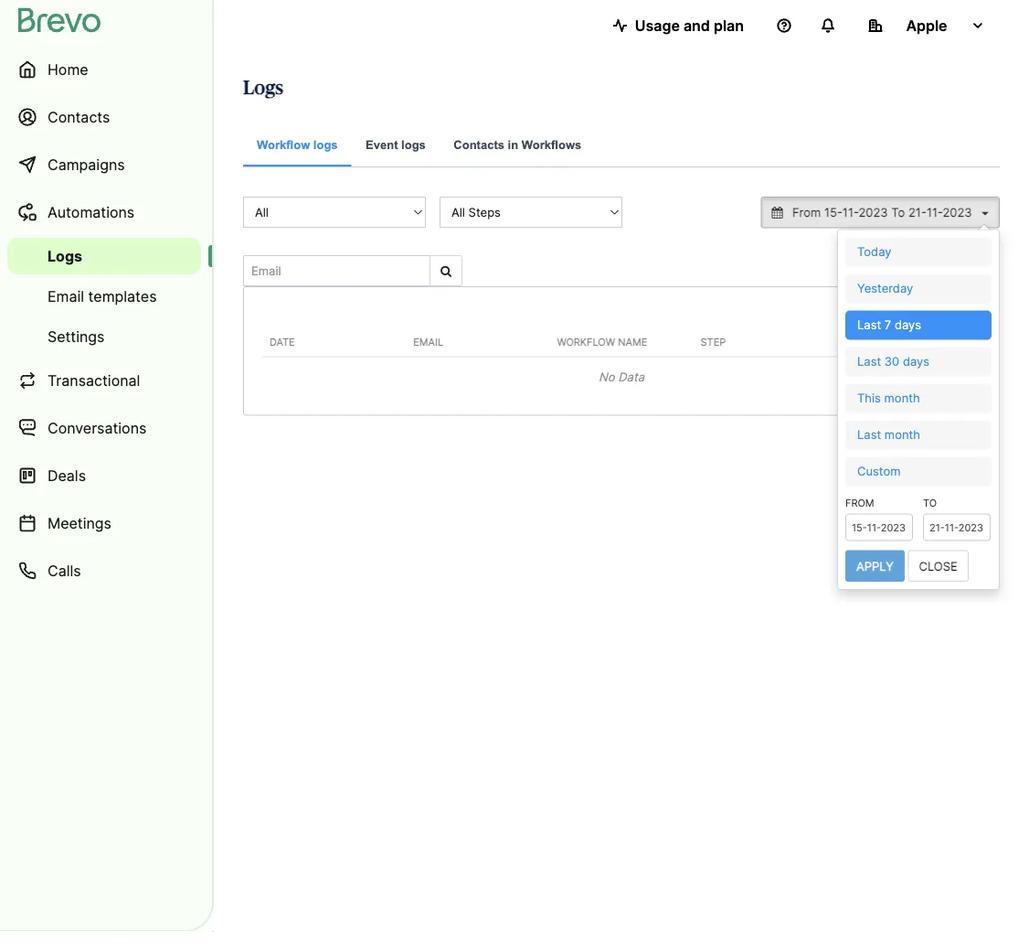 Task type: locate. For each thing, give the bounding box(es) containing it.
contacts link
[[7, 95, 201, 139]]

0 horizontal spatial workflow
[[257, 138, 310, 151]]

contacts in workflows
[[454, 138, 582, 151]]

log message
[[845, 336, 916, 348]]

2 month from the top
[[885, 428, 921, 442]]

logs
[[314, 138, 338, 151], [402, 138, 426, 151]]

last for last month
[[858, 428, 882, 442]]

last left '7'
[[858, 318, 882, 332]]

apple
[[907, 16, 948, 34]]

logs left event
[[314, 138, 338, 151]]

0 vertical spatial email
[[48, 287, 84, 305]]

2 vertical spatial last
[[858, 428, 882, 442]]

email for email
[[414, 336, 444, 348]]

0 horizontal spatial email
[[48, 287, 84, 305]]

apple button
[[854, 7, 1001, 44]]

month right this
[[885, 391, 921, 405]]

log
[[845, 336, 865, 348]]

workflow for workflow logs
[[257, 138, 310, 151]]

usage and plan
[[635, 16, 745, 34]]

3 last from the top
[[858, 428, 882, 442]]

0 vertical spatial workflow
[[257, 138, 310, 151]]

logs link
[[7, 238, 201, 274]]

1 logs from the left
[[314, 138, 338, 151]]

campaigns link
[[7, 143, 201, 187]]

logs for workflow logs
[[314, 138, 338, 151]]

1 horizontal spatial contacts
[[454, 138, 505, 151]]

days right '30'
[[904, 354, 930, 369]]

1 horizontal spatial email
[[414, 336, 444, 348]]

days
[[895, 318, 922, 332], [904, 354, 930, 369]]

event logs link
[[352, 124, 440, 167]]

last down log message
[[858, 354, 882, 369]]

1 vertical spatial contacts
[[454, 138, 505, 151]]

1 month from the top
[[885, 391, 921, 405]]

last for last 30 days
[[858, 354, 882, 369]]

results
[[935, 307, 981, 325]]

1 vertical spatial email
[[414, 336, 444, 348]]

month for this month
[[885, 391, 921, 405]]

date
[[270, 336, 295, 348]]

None text field
[[787, 204, 979, 221], [846, 514, 914, 541], [787, 204, 979, 221], [846, 514, 914, 541]]

contacts left in at the top
[[454, 138, 505, 151]]

0 horizontal spatial logs
[[48, 247, 82, 265]]

logs right event
[[402, 138, 426, 151]]

1 horizontal spatial logs
[[402, 138, 426, 151]]

contacts up campaigns
[[48, 108, 110, 126]]

apply
[[857, 559, 894, 573]]

logs down automations
[[48, 247, 82, 265]]

1 horizontal spatial workflow
[[557, 336, 616, 348]]

1 vertical spatial logs
[[48, 247, 82, 265]]

1 vertical spatial days
[[904, 354, 930, 369]]

event logs
[[366, 138, 426, 151]]

meetings link
[[7, 501, 201, 545]]

last
[[858, 318, 882, 332], [858, 354, 882, 369], [858, 428, 882, 442]]

contacts in workflows link
[[440, 124, 596, 167]]

logs
[[243, 78, 284, 97], [48, 247, 82, 265]]

custom
[[858, 464, 901, 478]]

email up settings on the top left of page
[[48, 287, 84, 305]]

logs up workflow logs
[[243, 78, 284, 97]]

contacts
[[48, 108, 110, 126], [454, 138, 505, 151]]

1 last from the top
[[858, 318, 882, 332]]

2 last from the top
[[858, 354, 882, 369]]

workflow for workflow name
[[557, 336, 616, 348]]

usage
[[635, 16, 680, 34]]

in
[[508, 138, 519, 151]]

home link
[[7, 48, 201, 91]]

close button
[[909, 550, 969, 582]]

days right '7'
[[895, 318, 922, 332]]

logs inside logs "link"
[[48, 247, 82, 265]]

email down search image
[[414, 336, 444, 348]]

1 horizontal spatial logs
[[243, 78, 284, 97]]

today
[[858, 245, 892, 259]]

None text field
[[924, 514, 991, 541]]

0 vertical spatial logs
[[243, 78, 284, 97]]

7
[[885, 318, 892, 332]]

contacts for contacts
[[48, 108, 110, 126]]

campaigns
[[48, 155, 125, 173]]

0 vertical spatial last
[[858, 318, 882, 332]]

0 vertical spatial month
[[885, 391, 921, 405]]

last down this
[[858, 428, 882, 442]]

0 vertical spatial days
[[895, 318, 922, 332]]

1 vertical spatial last
[[858, 354, 882, 369]]

0 horizontal spatial logs
[[314, 138, 338, 151]]

0 horizontal spatial contacts
[[48, 108, 110, 126]]

conversations link
[[7, 406, 201, 450]]

apply button
[[846, 550, 905, 582]]

message
[[868, 336, 916, 348]]

1 vertical spatial month
[[885, 428, 921, 442]]

email
[[48, 287, 84, 305], [414, 336, 444, 348]]

calls
[[48, 562, 81, 579]]

2 logs from the left
[[402, 138, 426, 151]]

month down this month
[[885, 428, 921, 442]]

contacts inside contacts in workflows link
[[454, 138, 505, 151]]

contacts inside 'contacts' link
[[48, 108, 110, 126]]

month
[[885, 391, 921, 405], [885, 428, 921, 442]]

1 vertical spatial workflow
[[557, 336, 616, 348]]

workflow
[[257, 138, 310, 151], [557, 336, 616, 348]]

0 vertical spatial contacts
[[48, 108, 110, 126]]

and
[[684, 16, 711, 34]]



Task type: vqa. For each thing, say whether or not it's contained in the screenshot.
SMS within you can choose the timeframe for sending the sms. for example, if a contact subscribes at 11 p.m. on a sunday, you can choose to send this sms at 8 a.m. on monday.
no



Task type: describe. For each thing, give the bounding box(es) containing it.
email for email templates
[[48, 287, 84, 305]]

workflow name
[[557, 336, 648, 348]]

deals
[[48, 466, 86, 484]]

contacts for contacts in workflows
[[454, 138, 505, 151]]

templates
[[88, 287, 157, 305]]

0 results
[[922, 307, 981, 325]]

event
[[366, 138, 398, 151]]

no data
[[599, 370, 645, 384]]

workflow logs
[[257, 138, 338, 151]]

logs for event logs
[[402, 138, 426, 151]]

email templates
[[48, 287, 157, 305]]

step
[[701, 336, 726, 348]]

last 30 days
[[858, 354, 930, 369]]

email templates link
[[7, 278, 201, 315]]

yesterday
[[858, 281, 914, 295]]

close
[[920, 559, 958, 573]]

this
[[858, 391, 882, 405]]

to
[[924, 497, 938, 509]]

deals link
[[7, 454, 201, 498]]

settings link
[[7, 318, 201, 355]]

30
[[885, 354, 900, 369]]

calls link
[[7, 549, 201, 593]]

home
[[48, 60, 88, 78]]

workflows
[[522, 138, 582, 151]]

conversations
[[48, 419, 147, 437]]

data
[[618, 370, 645, 384]]

usage and plan button
[[599, 7, 759, 44]]

last for last 7 days
[[858, 318, 882, 332]]

name
[[619, 336, 648, 348]]

automations link
[[7, 190, 201, 234]]

meetings
[[48, 514, 112, 532]]

automations
[[48, 203, 135, 221]]

no
[[599, 370, 615, 384]]

plan
[[714, 16, 745, 34]]

from
[[846, 497, 875, 509]]

transactional
[[48, 371, 140, 389]]

settings
[[48, 327, 105, 345]]

0
[[922, 307, 931, 325]]

this month
[[858, 391, 921, 405]]

last 7 days
[[858, 318, 922, 332]]

last month
[[858, 428, 921, 442]]

month for last month
[[885, 428, 921, 442]]

days for last 30 days
[[904, 354, 930, 369]]

search image
[[441, 265, 452, 277]]

calendar image
[[773, 207, 784, 219]]

transactional link
[[7, 359, 201, 402]]

workflow logs link
[[243, 124, 352, 166]]

Email text field
[[243, 255, 431, 286]]

days for last 7 days
[[895, 318, 922, 332]]



